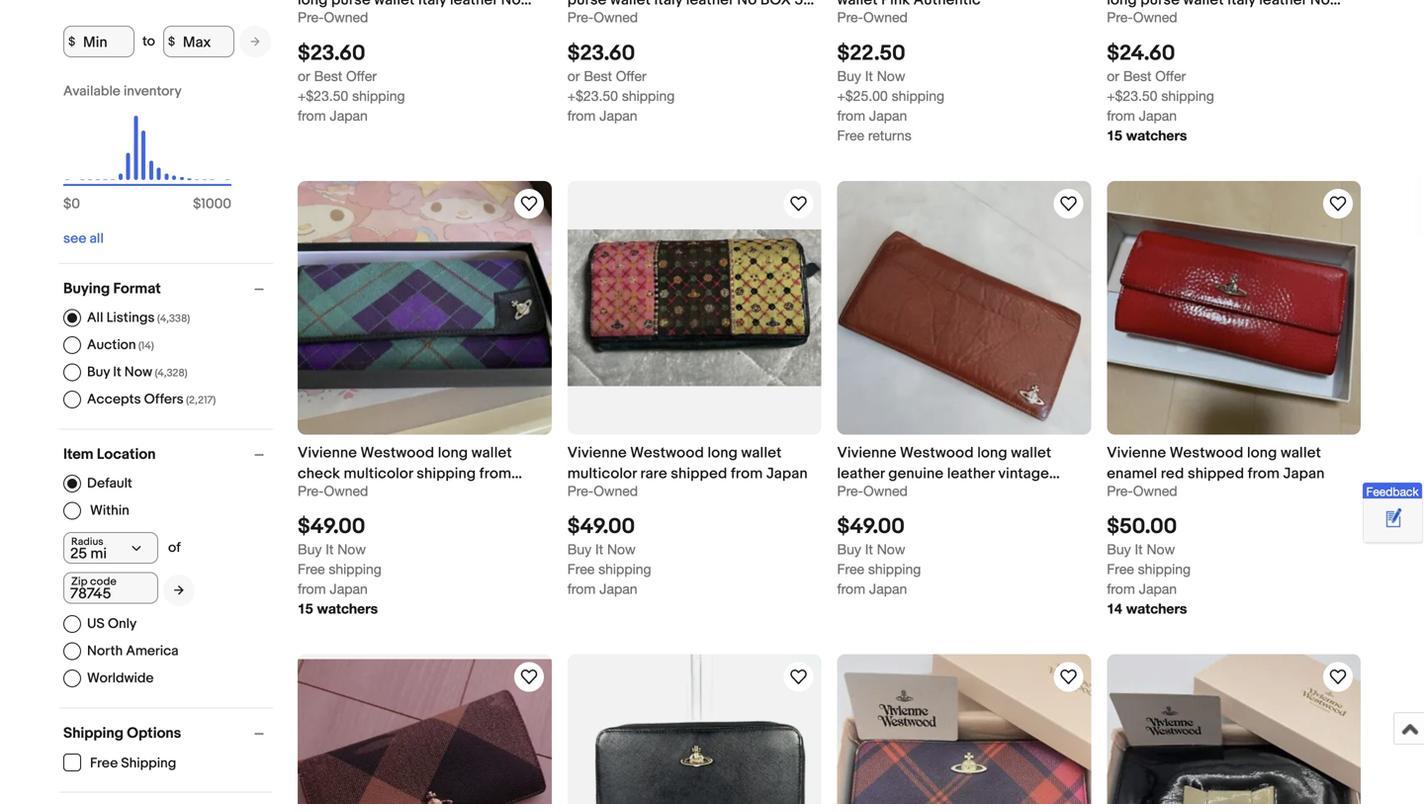 Task type: describe. For each thing, give the bounding box(es) containing it.
all listings (4,338)
[[87, 309, 190, 326]]

vivienne for leather
[[838, 444, 897, 462]]

multicolor inside vivienne westwood long wallet check multicolor shipping from japan
[[344, 465, 413, 483]]

1 or from the left
[[298, 68, 310, 84]]

2 heading from the left
[[568, 0, 821, 30]]

$ up see
[[63, 196, 71, 213]]

japan inside vivienne westwood long wallet multicolor rare shipped from japan pre-owned
[[767, 465, 808, 483]]

1 offer from the left
[[346, 68, 377, 84]]

of
[[168, 540, 181, 557]]

15 for $24.60
[[1108, 127, 1123, 143]]

all
[[87, 309, 103, 326]]

default
[[87, 475, 132, 492]]

item location button
[[63, 446, 273, 464]]

free inside $22.50 buy it now +$25.00 shipping from japan free returns
[[838, 127, 865, 143]]

from inside the $50.00 buy it now free shipping from japan 14 watchers
[[1108, 581, 1136, 597]]

1 $23.60 from the left
[[298, 40, 366, 66]]

$ 1000
[[193, 196, 232, 213]]

japan inside "$24.60 or best offer +$23.50 shipping from japan 15 watchers"
[[1140, 107, 1178, 123]]

shipping inside $49.00 buy it now free shipping from japan 15 watchers
[[329, 561, 382, 578]]

vintage
[[999, 465, 1050, 483]]

watchers for $24.60
[[1127, 127, 1188, 143]]

auth used vivienne westwood black enamel long purse wallet  leather no box 574 image
[[1108, 655, 1362, 804]]

item location
[[63, 446, 156, 464]]

shipping inside "$24.60 or best offer +$23.50 shipping from japan 15 watchers"
[[1162, 87, 1215, 104]]

red
[[1161, 465, 1185, 483]]

see all button
[[63, 231, 104, 247]]

genuine
[[889, 465, 944, 483]]

Maximum Value in $ text field
[[163, 26, 234, 57]]

free inside $49.00 buy it now free shipping from japan 15 watchers
[[298, 561, 325, 578]]

enamel
[[1108, 465, 1158, 483]]

worldwide link
[[63, 670, 154, 688]]

wallet for vivienne westwood long wallet check multicolor shipping from japan
[[472, 444, 512, 462]]

1000
[[201, 196, 232, 213]]

shipping inside the $50.00 buy it now free shipping from japan 14 watchers
[[1139, 561, 1191, 578]]

watch vivienne westwood long wallet enamel red shipped from japan image
[[1327, 192, 1351, 216]]

vivienne westwood long wallet check multicolor shipping from japan heading
[[298, 444, 522, 504]]

free inside the $50.00 buy it now free shipping from japan 14 watchers
[[1108, 561, 1135, 578]]

3 heading from the left
[[838, 0, 1060, 9]]

watch vivienne westwood long wallet check multicolor orb free shipping from japan image
[[517, 666, 541, 689]]

wallet for vivienne westwood long wallet multicolor rare shipped from japan pre-owned
[[742, 444, 782, 462]]

see
[[63, 231, 87, 247]]

$49.00 buy it now free shipping from japan for vivienne westwood long wallet multicolor rare shipped from japan
[[568, 514, 652, 597]]

1 best from the left
[[314, 68, 342, 84]]

shipped for $50.00
[[1188, 465, 1245, 483]]

shipping inside vivienne westwood long wallet check multicolor shipping from japan
[[417, 465, 476, 483]]

vivienne westwood long wallet enamel red shipped from japan link
[[1108, 443, 1362, 483]]

north
[[87, 643, 123, 660]]

4 heading from the left
[[1108, 0, 1355, 30]]

(14)
[[138, 340, 154, 353]]

location
[[97, 446, 156, 464]]

$24.60 or best offer +$23.50 shipping from japan 15 watchers
[[1108, 40, 1215, 143]]

vivienne westwood long wallet leather genuine leather vintage camel brown heading
[[838, 444, 1061, 504]]

1 $23.60 or best offer +$23.50 shipping from japan from the left
[[298, 40, 405, 123]]

from inside vivienne westwood long wallet enamel red shipped from japan pre-owned
[[1249, 465, 1281, 483]]

vivienne for enamel
[[1108, 444, 1167, 462]]

north america
[[87, 643, 179, 660]]

buying format
[[63, 280, 161, 298]]

long for red
[[1248, 444, 1278, 462]]

or inside "$24.60 or best offer +$23.50 shipping from japan 15 watchers"
[[1108, 68, 1120, 84]]

vivienne westwood long wallet leather genuine leather vintage camel brown image
[[838, 181, 1092, 435]]

us only link
[[63, 615, 137, 633]]

offer inside "$24.60 or best offer +$23.50 shipping from japan 15 watchers"
[[1156, 68, 1187, 84]]

vivienne westwood long wallet check multicolor orb free shipping from japan image
[[298, 659, 552, 804]]

1 +$23.50 from the left
[[298, 87, 349, 104]]

owned inside vivienne westwood long wallet multicolor rare shipped from japan pre-owned
[[594, 483, 638, 499]]

north america link
[[63, 643, 179, 661]]

returns
[[869, 127, 912, 143]]

 (2,217) Items text field
[[184, 394, 216, 407]]

westwood for rare
[[631, 444, 704, 462]]

2 $23.60 from the left
[[568, 40, 636, 66]]

1 heading from the left
[[298, 0, 545, 30]]

it inside the $50.00 buy it now free shipping from japan 14 watchers
[[1136, 542, 1143, 558]]

free shipping link
[[63, 754, 177, 772]]

only
[[108, 616, 137, 633]]

wallet for vivienne westwood long wallet leather genuine leather vintage camel brown
[[1012, 444, 1052, 462]]

auction (14)
[[87, 337, 154, 354]]

vivienne westwood long wallet enamel red shipped from japan pre-owned
[[1108, 444, 1325, 499]]

japan inside the $50.00 buy it now free shipping from japan 14 watchers
[[1140, 581, 1178, 597]]

vivienne westwood long wallet multicolor rare shipped from japan link
[[568, 443, 822, 483]]

camel
[[838, 486, 880, 504]]

vivienne westwood long wallet multicolor rare shipped from japan image
[[568, 230, 822, 386]]

2 $23.60 or best offer +$23.50 shipping from japan from the left
[[568, 40, 675, 123]]

vivienne westwood long wallet multicolor rare shipped from japan pre-owned
[[568, 444, 808, 499]]

2 offer from the left
[[616, 68, 647, 84]]

accepts offers (2,217)
[[87, 391, 216, 408]]

now inside $22.50 buy it now +$25.00 shipping from japan free returns
[[877, 68, 906, 84]]

(2,217)
[[186, 394, 216, 407]]

buy inside the $50.00 buy it now free shipping from japan 14 watchers
[[1108, 542, 1132, 558]]

watch auth used vivienne westwood long purse wallet italy leather orb no box check 208 image
[[1057, 666, 1081, 689]]

pre- inside vivienne westwood long wallet enamel red shipped from japan pre-owned
[[1108, 483, 1134, 499]]

vivienne westwood long wallet enamel red shipped from japan image
[[1108, 181, 1362, 435]]

$50.00 buy it now free shipping from japan 14 watchers
[[1108, 514, 1191, 617]]

1 leather from the left
[[838, 465, 885, 483]]

auction
[[87, 337, 136, 354]]

to
[[142, 33, 155, 50]]

brown
[[883, 486, 926, 504]]

item
[[63, 446, 94, 464]]

(4,338)
[[157, 312, 190, 325]]

0 vertical spatial shipping
[[63, 725, 124, 743]]

 (14) Items text field
[[136, 340, 154, 353]]

$ up available
[[68, 34, 75, 49]]

+$23.50 inside "$24.60 or best offer +$23.50 shipping from japan 15 watchers"
[[1108, 87, 1158, 104]]



Task type: locate. For each thing, give the bounding box(es) containing it.
buy
[[838, 68, 862, 84], [87, 364, 110, 381], [298, 542, 322, 558], [568, 542, 592, 558], [838, 542, 862, 558], [1108, 542, 1132, 558]]

+$23.50
[[298, 87, 349, 104], [568, 87, 618, 104], [1108, 87, 1158, 104]]

westwood
[[361, 444, 435, 462], [631, 444, 704, 462], [901, 444, 974, 462], [1170, 444, 1244, 462]]

vivienne inside vivienne westwood long wallet check multicolor shipping from japan
[[298, 444, 357, 462]]

3 wallet from the left
[[1012, 444, 1052, 462]]

$22.50
[[838, 40, 906, 66]]

america
[[126, 643, 179, 660]]

options
[[127, 725, 181, 743]]

owned
[[324, 9, 368, 25], [594, 9, 638, 25], [864, 9, 908, 25], [1134, 9, 1178, 25], [324, 483, 368, 499], [594, 483, 638, 499], [864, 483, 908, 499], [1134, 483, 1178, 499]]

westwood inside vivienne westwood long wallet check multicolor shipping from japan
[[361, 444, 435, 462]]

3 long from the left
[[978, 444, 1008, 462]]

feedback
[[1367, 485, 1420, 499]]

vivienne
[[298, 444, 357, 462], [568, 444, 627, 462], [838, 444, 897, 462], [1108, 444, 1167, 462]]

long
[[438, 444, 468, 462], [708, 444, 738, 462], [978, 444, 1008, 462], [1248, 444, 1278, 462]]

1 horizontal spatial 15
[[1108, 127, 1123, 143]]

westwood for multicolor
[[361, 444, 435, 462]]

$22.50 buy it now +$25.00 shipping from japan free returns
[[838, 40, 945, 143]]

wallet inside vivienne westwood long wallet check multicolor shipping from japan
[[472, 444, 512, 462]]

watchers inside "$24.60 or best offer +$23.50 shipping from japan 15 watchers"
[[1127, 127, 1188, 143]]

shipped for $49.00
[[671, 465, 728, 483]]

japan inside $49.00 buy it now free shipping from japan 15 watchers
[[330, 581, 368, 597]]

listings
[[106, 309, 155, 326]]

see all
[[63, 231, 104, 247]]

2 $49.00 from the left
[[568, 514, 635, 540]]

now inside $49.00 buy it now free shipping from japan 15 watchers
[[338, 542, 366, 558]]

$49.00 for vivienne westwood long wallet multicolor rare shipped from japan
[[568, 514, 635, 540]]

Minimum Value in $ text field
[[63, 26, 135, 57]]

3 +$23.50 from the left
[[1108, 87, 1158, 104]]

$49.00 for vivienne westwood long wallet leather genuine leather vintage camel brown
[[838, 514, 905, 540]]

0 horizontal spatial $23.60
[[298, 40, 366, 66]]

1 horizontal spatial offer
[[616, 68, 647, 84]]

1 horizontal spatial +$23.50
[[568, 87, 618, 104]]

0 horizontal spatial multicolor
[[344, 465, 413, 483]]

graph of available inventory between $0 and $1000+ image
[[63, 83, 232, 223]]

vivienne westwood long wallet enamel red shipped from japan heading
[[1108, 444, 1325, 483]]

or
[[298, 68, 310, 84], [568, 68, 580, 84], [1108, 68, 1120, 84]]

watch vivienne westwood long wallet multicolor rare shipped from japan image
[[787, 192, 811, 216]]

wallet inside vivienne westwood long wallet multicolor rare shipped from japan pre-owned
[[742, 444, 782, 462]]

 (4,328) Items text field
[[152, 367, 188, 380]]

long inside vivienne westwood long wallet check multicolor shipping from japan
[[438, 444, 468, 462]]

shipping down options
[[121, 756, 176, 772]]

owned inside vivienne westwood long wallet enamel red shipped from japan pre-owned
[[1134, 483, 1178, 499]]

vivienne westwood long wallet leather genuine leather vintage camel brown
[[838, 444, 1052, 504]]

1 vertical spatial shipping
[[121, 756, 176, 772]]

it inside $49.00 buy it now free shipping from japan 15 watchers
[[326, 542, 334, 558]]

multicolor inside vivienne westwood long wallet multicolor rare shipped from japan pre-owned
[[568, 465, 637, 483]]

vivienne inside vivienne westwood long wallet enamel red shipped from japan pre-owned
[[1108, 444, 1167, 462]]

long for genuine
[[978, 444, 1008, 462]]

it
[[866, 68, 874, 84], [113, 364, 121, 381], [326, 542, 334, 558], [596, 542, 604, 558], [866, 542, 874, 558], [1136, 542, 1143, 558]]

0 horizontal spatial offer
[[346, 68, 377, 84]]

$ up "buying format" dropdown button
[[193, 196, 201, 213]]

0 horizontal spatial best
[[314, 68, 342, 84]]

available inventory
[[63, 83, 182, 100]]

3 $49.00 from the left
[[838, 514, 905, 540]]

from inside vivienne westwood long wallet check multicolor shipping from japan
[[480, 465, 512, 483]]

$24.60
[[1108, 40, 1176, 66]]

1 horizontal spatial $23.60
[[568, 40, 636, 66]]

2 horizontal spatial offer
[[1156, 68, 1187, 84]]

vivienne westwood long wallet multicolor rare shipped from japan heading
[[568, 444, 808, 483]]

watchers for $50.00
[[1127, 601, 1188, 617]]

shipped inside vivienne westwood long wallet enamel red shipped from japan pre-owned
[[1188, 465, 1245, 483]]

vivienne westwood long wallet check multicolor shipping from japan image
[[298, 181, 552, 435]]

(4,328)
[[155, 367, 188, 380]]

leather up camel
[[838, 465, 885, 483]]

2 vivienne from the left
[[568, 444, 627, 462]]

from inside $49.00 buy it now free shipping from japan 15 watchers
[[298, 581, 326, 597]]

within
[[90, 503, 129, 520]]

1 multicolor from the left
[[344, 465, 413, 483]]

1 horizontal spatial multicolor
[[568, 465, 637, 483]]

leather
[[838, 465, 885, 483], [948, 465, 995, 483]]

1 $49.00 buy it now free shipping from japan from the left
[[568, 514, 652, 597]]

watchers inside the $50.00 buy it now free shipping from japan 14 watchers
[[1127, 601, 1188, 617]]

pre- inside vivienne westwood long wallet multicolor rare shipped from japan pre-owned
[[568, 483, 594, 499]]

us only
[[87, 616, 137, 633]]

check
[[298, 465, 340, 483]]

4 vivienne from the left
[[1108, 444, 1167, 462]]

offer
[[346, 68, 377, 84], [616, 68, 647, 84], [1156, 68, 1187, 84]]

from inside "$24.60 or best offer +$23.50 shipping from japan 15 watchers"
[[1108, 107, 1136, 123]]

westwood inside vivienne westwood long wallet multicolor rare shipped from japan pre-owned
[[631, 444, 704, 462]]

wallet inside vivienne westwood long wallet leather genuine leather vintage camel brown
[[1012, 444, 1052, 462]]

shipped
[[671, 465, 728, 483], [1188, 465, 1245, 483]]

vivienne westwood long wallet check multicolor shipping from japan
[[298, 444, 512, 504]]

watch vivienne westwood long wallet check multicolor shipping from japan image
[[517, 192, 541, 216]]

2 horizontal spatial +$23.50
[[1108, 87, 1158, 104]]

2 leather from the left
[[948, 465, 995, 483]]

wallet for vivienne westwood long wallet enamel red shipped from japan pre-owned
[[1281, 444, 1322, 462]]

vivienne westwood long wallet leather genuine leather vintage camel brown link
[[838, 443, 1092, 504]]

+$25.00
[[838, 87, 888, 104]]

auth vivienne westwood long wallet zippered black image
[[568, 655, 822, 804]]

2 $49.00 buy it now free shipping from japan from the left
[[838, 514, 922, 597]]

4 westwood from the left
[[1170, 444, 1244, 462]]

0 horizontal spatial shipped
[[671, 465, 728, 483]]

2 long from the left
[[708, 444, 738, 462]]

buy inside $22.50 buy it now +$25.00 shipping from japan free returns
[[838, 68, 862, 84]]

best inside "$24.60 or best offer +$23.50 shipping from japan 15 watchers"
[[1124, 68, 1152, 84]]

15 inside "$24.60 or best offer +$23.50 shipping from japan 15 watchers"
[[1108, 127, 1123, 143]]

0 horizontal spatial $49.00 buy it now free shipping from japan
[[568, 514, 652, 597]]

apply within filter image
[[174, 584, 184, 597]]

1 vertical spatial 15
[[298, 601, 313, 617]]

1 horizontal spatial or
[[568, 68, 580, 84]]

2 shipped from the left
[[1188, 465, 1245, 483]]

2 westwood from the left
[[631, 444, 704, 462]]

$ 0
[[63, 196, 80, 213]]

it inside $22.50 buy it now +$25.00 shipping from japan free returns
[[866, 68, 874, 84]]

best
[[314, 68, 342, 84], [584, 68, 612, 84], [1124, 68, 1152, 84]]

long inside vivienne westwood long wallet enamel red shipped from japan pre-owned
[[1248, 444, 1278, 462]]

buy it now (4,328)
[[87, 364, 188, 381]]

rare
[[641, 465, 668, 483]]

1 horizontal spatial $23.60 or best offer +$23.50 shipping from japan
[[568, 40, 675, 123]]

$23.60
[[298, 40, 366, 66], [568, 40, 636, 66]]

0 vertical spatial 15
[[1108, 127, 1123, 143]]

$50.00
[[1108, 514, 1178, 540]]

2 or from the left
[[568, 68, 580, 84]]

2 horizontal spatial best
[[1124, 68, 1152, 84]]

japan inside vivienne westwood long wallet check multicolor shipping from japan
[[298, 486, 339, 504]]

2 horizontal spatial or
[[1108, 68, 1120, 84]]

now inside the $50.00 buy it now free shipping from japan 14 watchers
[[1147, 542, 1176, 558]]

all
[[90, 231, 104, 247]]

0 horizontal spatial $23.60 or best offer +$23.50 shipping from japan
[[298, 40, 405, 123]]

long inside vivienne westwood long wallet multicolor rare shipped from japan pre-owned
[[708, 444, 738, 462]]

westwood for red
[[1170, 444, 1244, 462]]

4 wallet from the left
[[1281, 444, 1322, 462]]

leather left vintage
[[948, 465, 995, 483]]

0 horizontal spatial or
[[298, 68, 310, 84]]

15 inside $49.00 buy it now free shipping from japan 15 watchers
[[298, 601, 313, 617]]

$49.00 buy it now free shipping from japan
[[568, 514, 652, 597], [838, 514, 922, 597]]

watchers for $49.00
[[317, 601, 378, 617]]

free shipping
[[90, 756, 176, 772]]

$49.00 buy it now free shipping from japan for vivienne westwood long wallet leather genuine leather vintage camel brown
[[838, 514, 922, 597]]

wallet
[[472, 444, 512, 462], [742, 444, 782, 462], [1012, 444, 1052, 462], [1281, 444, 1322, 462]]

watch auth vivienne westwood long wallet zippered black image
[[787, 666, 811, 689]]

2 best from the left
[[584, 68, 612, 84]]

vivienne for multicolor
[[568, 444, 627, 462]]

1 shipped from the left
[[671, 465, 728, 483]]

shipping options button
[[63, 725, 273, 743]]

multicolor right "check"
[[344, 465, 413, 483]]

free
[[838, 127, 865, 143], [298, 561, 325, 578], [568, 561, 595, 578], [838, 561, 865, 578], [1108, 561, 1135, 578], [90, 756, 118, 772]]

3 best from the left
[[1124, 68, 1152, 84]]

long for rare
[[708, 444, 738, 462]]

from
[[298, 107, 326, 123], [568, 107, 596, 123], [838, 107, 866, 123], [1108, 107, 1136, 123], [480, 465, 512, 483], [731, 465, 763, 483], [1249, 465, 1281, 483], [298, 581, 326, 597], [568, 581, 596, 597], [838, 581, 866, 597], [1108, 581, 1136, 597]]

 (4,338) Items text field
[[155, 312, 190, 325]]

0 horizontal spatial $49.00
[[298, 514, 366, 540]]

2 horizontal spatial $49.00
[[838, 514, 905, 540]]

2 multicolor from the left
[[568, 465, 637, 483]]

0 horizontal spatial +$23.50
[[298, 87, 349, 104]]

default link
[[63, 475, 132, 493]]

15 for $49.00
[[298, 601, 313, 617]]

1 $49.00 from the left
[[298, 514, 366, 540]]

watch auth used vivienne westwood black enamel long purse wallet  leather no box 574 image
[[1327, 666, 1351, 689]]

watchers inside $49.00 buy it now free shipping from japan 15 watchers
[[317, 601, 378, 617]]

$49.00 buy it now free shipping from japan 15 watchers
[[298, 514, 382, 617]]

available
[[63, 83, 121, 100]]

0
[[71, 196, 80, 213]]

1 horizontal spatial shipped
[[1188, 465, 1245, 483]]

buying format button
[[63, 280, 273, 298]]

1 horizontal spatial $49.00
[[568, 514, 635, 540]]

westwood inside vivienne westwood long wallet leather genuine leather vintage camel brown
[[901, 444, 974, 462]]

format
[[113, 280, 161, 298]]

0 horizontal spatial leather
[[838, 465, 885, 483]]

None text field
[[63, 572, 158, 604]]

westwood inside vivienne westwood long wallet enamel red shipped from japan pre-owned
[[1170, 444, 1244, 462]]

pre-
[[298, 9, 324, 25], [568, 9, 594, 25], [838, 9, 864, 25], [1108, 9, 1134, 25], [298, 483, 324, 499], [568, 483, 594, 499], [838, 483, 864, 499], [1108, 483, 1134, 499]]

2 wallet from the left
[[742, 444, 782, 462]]

from inside vivienne westwood long wallet multicolor rare shipped from japan pre-owned
[[731, 465, 763, 483]]

multicolor
[[344, 465, 413, 483], [568, 465, 637, 483]]

accepts
[[87, 391, 141, 408]]

long inside vivienne westwood long wallet leather genuine leather vintage camel brown
[[978, 444, 1008, 462]]

1 horizontal spatial best
[[584, 68, 612, 84]]

1 wallet from the left
[[472, 444, 512, 462]]

$49.00 buy it now free shipping from japan down rare
[[568, 514, 652, 597]]

1 vivienne from the left
[[298, 444, 357, 462]]

watchers
[[1127, 127, 1188, 143], [317, 601, 378, 617], [1127, 601, 1188, 617]]

japan
[[330, 107, 368, 123], [600, 107, 638, 123], [870, 107, 908, 123], [1140, 107, 1178, 123], [767, 465, 808, 483], [1284, 465, 1325, 483], [298, 486, 339, 504], [330, 581, 368, 597], [600, 581, 638, 597], [870, 581, 908, 597], [1140, 581, 1178, 597]]

$49.00
[[298, 514, 366, 540], [568, 514, 635, 540], [838, 514, 905, 540]]

$
[[68, 34, 75, 49], [168, 34, 175, 49], [63, 196, 71, 213], [193, 196, 201, 213]]

inventory
[[124, 83, 182, 100]]

buy inside $49.00 buy it now free shipping from japan 15 watchers
[[298, 542, 322, 558]]

vivienne inside vivienne westwood long wallet leather genuine leather vintage camel brown
[[838, 444, 897, 462]]

vivienne inside vivienne westwood long wallet multicolor rare shipped from japan pre-owned
[[568, 444, 627, 462]]

3 or from the left
[[1108, 68, 1120, 84]]

shipping
[[63, 725, 124, 743], [121, 756, 176, 772]]

15
[[1108, 127, 1123, 143], [298, 601, 313, 617]]

$49.00 buy it now free shipping from japan down camel
[[838, 514, 922, 597]]

2 +$23.50 from the left
[[568, 87, 618, 104]]

1 long from the left
[[438, 444, 468, 462]]

1 horizontal spatial leather
[[948, 465, 995, 483]]

from inside $22.50 buy it now +$25.00 shipping from japan free returns
[[838, 107, 866, 123]]

heading
[[298, 0, 545, 30], [568, 0, 821, 30], [838, 0, 1060, 9], [1108, 0, 1355, 30]]

1 horizontal spatial $49.00 buy it now free shipping from japan
[[838, 514, 922, 597]]

1 westwood from the left
[[361, 444, 435, 462]]

worldwide
[[87, 670, 154, 687]]

0 horizontal spatial 15
[[298, 601, 313, 617]]

westwood for genuine
[[901, 444, 974, 462]]

japan inside vivienne westwood long wallet enamel red shipped from japan pre-owned
[[1284, 465, 1325, 483]]

$49.00 inside $49.00 buy it now free shipping from japan 15 watchers
[[298, 514, 366, 540]]

auth used vivienne westwood long purse wallet italy leather orb no box check 208 image
[[838, 655, 1092, 804]]

shipped inside vivienne westwood long wallet multicolor rare shipped from japan pre-owned
[[671, 465, 728, 483]]

vivienne westwood long wallet check multicolor shipping from japan link
[[298, 443, 552, 504]]

wallet inside vivienne westwood long wallet enamel red shipped from japan pre-owned
[[1281, 444, 1322, 462]]

3 westwood from the left
[[901, 444, 974, 462]]

multicolor left rare
[[568, 465, 637, 483]]

shipping inside $22.50 buy it now +$25.00 shipping from japan free returns
[[892, 87, 945, 104]]

us
[[87, 616, 105, 633]]

$ right to
[[168, 34, 175, 49]]

vivienne for check
[[298, 444, 357, 462]]

buying
[[63, 280, 110, 298]]

shipped right rare
[[671, 465, 728, 483]]

shipped right "red"
[[1188, 465, 1245, 483]]

japan inside $22.50 buy it now +$25.00 shipping from japan free returns
[[870, 107, 908, 123]]

3 offer from the left
[[1156, 68, 1187, 84]]

shipping
[[352, 87, 405, 104], [622, 87, 675, 104], [892, 87, 945, 104], [1162, 87, 1215, 104], [417, 465, 476, 483], [329, 561, 382, 578], [599, 561, 652, 578], [869, 561, 922, 578], [1139, 561, 1191, 578]]

4 long from the left
[[1248, 444, 1278, 462]]

shipping options
[[63, 725, 181, 743]]

shipping up "free shipping" link
[[63, 725, 124, 743]]

now
[[877, 68, 906, 84], [124, 364, 152, 381], [338, 542, 366, 558], [608, 542, 636, 558], [877, 542, 906, 558], [1147, 542, 1176, 558]]

offers
[[144, 391, 184, 408]]

$23.60 or best offer +$23.50 shipping from japan
[[298, 40, 405, 123], [568, 40, 675, 123]]

14
[[1108, 601, 1123, 617]]

watch vivienne westwood long wallet leather genuine leather vintage camel brown image
[[1057, 192, 1081, 216]]

long for multicolor
[[438, 444, 468, 462]]

3 vivienne from the left
[[838, 444, 897, 462]]



Task type: vqa. For each thing, say whether or not it's contained in the screenshot.
brand outlet
no



